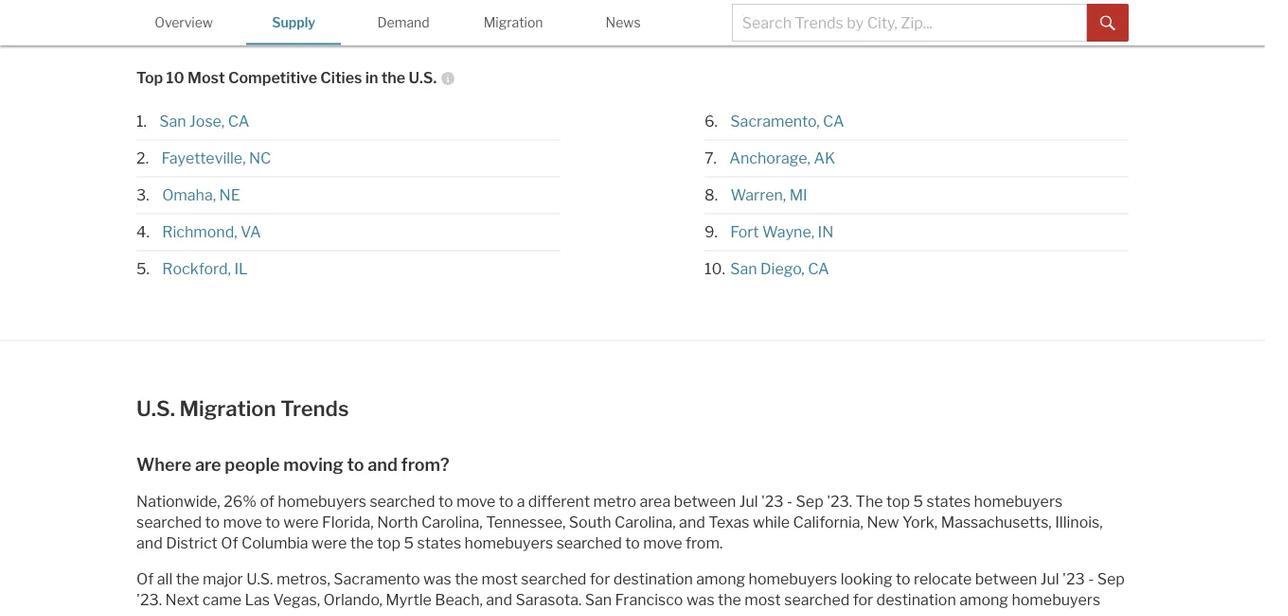 Task type: vqa. For each thing, say whether or not it's contained in the screenshot.
Of within Nationwide, 26% of homebuyers searched to move to a different metro area between Jul '23 - Sep '23. The top 5 states homebuyers searched to move to were Florida, North Carolina, Tennessee, South Carolina, and Texas  while California, New York, Massachusetts, Illinois, and District Of Columbia were the top 5 states homebuyers searched to move from.
yes



Task type: describe. For each thing, give the bounding box(es) containing it.
myrtle
[[386, 592, 432, 610]]

demand link
[[356, 0, 451, 43]]

0 horizontal spatial most
[[481, 571, 518, 589]]

searched down looking
[[784, 592, 850, 610]]

news
[[606, 15, 641, 31]]

columbia
[[241, 535, 308, 553]]

anchorage, ak
[[729, 149, 835, 168]]

jul inside of all the major u.s. metros, sacramento was the most searched for destination among homebuyers looking to relocate between  jul '23 - sep '23. next came las vegas, orlando, myrtle beach, and sarasota. san francisco was the most searched for destination among homebuyer
[[1041, 571, 1059, 589]]

sacramento, ca
[[730, 112, 844, 131]]

san jose, ca link
[[150, 112, 249, 131]]

texas
[[709, 514, 750, 532]]

1 vertical spatial states
[[417, 535, 461, 553]]

homebuyers inside of all the major u.s. metros, sacramento was the most searched for destination among homebuyers looking to relocate between  jul '23 - sep '23. next came las vegas, orlando, myrtle beach, and sarasota. san francisco was the most searched for destination among homebuyer
[[749, 571, 837, 589]]

richmond,
[[162, 223, 237, 242]]

jose,
[[189, 112, 225, 131]]

0 vertical spatial was
[[423, 571, 451, 589]]

the
[[856, 493, 883, 512]]

massachusetts,
[[941, 514, 1052, 532]]

2 carolina, from the left
[[615, 514, 676, 532]]

1 carolina, from the left
[[421, 514, 483, 532]]

of inside of all the major u.s. metros, sacramento was the most searched for destination among homebuyers looking to relocate between  jul '23 - sep '23. next came las vegas, orlando, myrtle beach, and sarasota. san francisco was the most searched for destination among homebuyer
[[136, 571, 154, 589]]

rockford,
[[162, 260, 231, 279]]

1 vertical spatial 5
[[404, 535, 414, 553]]

Search Trends by City, Zip... search field
[[732, 4, 1087, 42]]

the inside nationwide, 26% of homebuyers searched to move to a different metro area between jul '23 - sep '23. the top 5 states homebuyers searched to move to were florida, north carolina, tennessee, south carolina, and texas  while california, new york, massachusetts, illinois, and district of columbia were the top 5 states homebuyers searched to move from.
[[350, 535, 374, 553]]

fort wayne, in
[[730, 223, 834, 242]]

overview
[[155, 15, 213, 31]]

san inside of all the major u.s. metros, sacramento was the most searched for destination among homebuyers looking to relocate between  jul '23 - sep '23. next came las vegas, orlando, myrtle beach, and sarasota. san francisco was the most searched for destination among homebuyer
[[585, 592, 612, 610]]

to up district
[[205, 514, 220, 532]]

and up all
[[136, 535, 163, 553]]

searched down nationwide,
[[136, 514, 202, 532]]

demand
[[377, 15, 430, 31]]

to down from? on the bottom of page
[[438, 493, 453, 512]]

to right 'moving'
[[347, 455, 364, 475]]

to down metro at the bottom of page
[[625, 535, 640, 553]]

1 vertical spatial were
[[312, 535, 347, 553]]

trends
[[280, 396, 349, 422]]

supply
[[272, 15, 315, 31]]

the up beach,
[[455, 571, 478, 589]]

1 horizontal spatial migration
[[484, 15, 543, 31]]

warren, mi link
[[721, 186, 808, 205]]

omaha, ne link
[[153, 186, 240, 205]]

to left a
[[499, 493, 513, 512]]

richmond, va
[[162, 223, 261, 242]]

moving
[[283, 455, 343, 475]]

ak
[[814, 149, 835, 168]]

rockford, il
[[162, 260, 248, 279]]

sarasota.
[[516, 592, 582, 610]]

searched up north
[[370, 493, 435, 512]]

warren,
[[731, 186, 786, 205]]

of inside nationwide, 26% of homebuyers searched to move to a different metro area between jul '23 - sep '23. the top 5 states homebuyers searched to move to were florida, north carolina, tennessee, south carolina, and texas  while california, new york, massachusetts, illinois, and district of columbia were the top 5 states homebuyers searched to move from.
[[221, 535, 238, 553]]

ne
[[219, 186, 240, 205]]

from?
[[401, 455, 449, 475]]

metros,
[[276, 571, 330, 589]]

florida,
[[322, 514, 374, 532]]

sacramento,
[[730, 112, 820, 131]]

the up next
[[176, 571, 199, 589]]

vegas,
[[273, 592, 320, 610]]

migration link
[[466, 0, 561, 43]]

san for san diego, ca
[[730, 260, 757, 279]]

major
[[203, 571, 243, 589]]

san diego, ca
[[730, 260, 829, 279]]

most
[[188, 69, 225, 87]]

francisco
[[615, 592, 683, 610]]

sep inside nationwide, 26% of homebuyers searched to move to a different metro area between jul '23 - sep '23. the top 5 states homebuyers searched to move to were florida, north carolina, tennessee, south carolina, and texas  while california, new york, massachusetts, illinois, and district of columbia were the top 5 states homebuyers searched to move from.
[[796, 493, 824, 512]]

relocate
[[914, 571, 972, 589]]

supply link
[[246, 0, 341, 43]]

omaha,
[[162, 186, 216, 205]]

came
[[202, 592, 241, 610]]

omaha, ne
[[162, 186, 240, 205]]

to inside of all the major u.s. metros, sacramento was the most searched for destination among homebuyers looking to relocate between  jul '23 - sep '23. next came las vegas, orlando, myrtle beach, and sarasota. san francisco was the most searched for destination among homebuyer
[[896, 571, 911, 589]]

submit search image
[[1100, 16, 1115, 31]]

homebuyers up the massachusetts,
[[974, 493, 1063, 512]]

where
[[136, 455, 191, 475]]

all
[[157, 571, 173, 589]]

next
[[165, 592, 199, 610]]

between inside nationwide, 26% of homebuyers searched to move to a different metro area between jul '23 - sep '23. the top 5 states homebuyers searched to move to were florida, north carolina, tennessee, south carolina, and texas  while california, new york, massachusetts, illinois, and district of columbia were the top 5 states homebuyers searched to move from.
[[674, 493, 736, 512]]

il
[[234, 260, 248, 279]]

0 horizontal spatial u.s.
[[136, 396, 175, 422]]

va
[[241, 223, 261, 242]]

2 horizontal spatial move
[[643, 535, 682, 553]]

san for san jose, ca
[[159, 112, 186, 131]]

and left from? on the bottom of page
[[368, 455, 398, 475]]

nationwide,
[[136, 493, 220, 512]]

'23. inside of all the major u.s. metros, sacramento was the most searched for destination among homebuyers looking to relocate between  jul '23 - sep '23. next came las vegas, orlando, myrtle beach, and sarasota. san francisco was the most searched for destination among homebuyer
[[136, 592, 162, 610]]

ca for san jose, ca
[[228, 112, 249, 131]]

between inside of all the major u.s. metros, sacramento was the most searched for destination among homebuyers looking to relocate between  jul '23 - sep '23. next came las vegas, orlando, myrtle beach, and sarasota. san francisco was the most searched for destination among homebuyer
[[975, 571, 1037, 589]]

warren, mi
[[731, 186, 808, 205]]

district
[[166, 535, 218, 553]]

anchorage, ak link
[[720, 149, 835, 168]]

sacramento
[[334, 571, 420, 589]]

cities
[[320, 69, 362, 87]]

u.s. inside of all the major u.s. metros, sacramento was the most searched for destination among homebuyers looking to relocate between  jul '23 - sep '23. next came las vegas, orlando, myrtle beach, and sarasota. san francisco was the most searched for destination among homebuyer
[[246, 571, 273, 589]]



Task type: locate. For each thing, give the bounding box(es) containing it.
between up texas
[[674, 493, 736, 512]]

0 horizontal spatial destination
[[613, 571, 693, 589]]

1 horizontal spatial -
[[1088, 571, 1094, 589]]

destination up francisco
[[613, 571, 693, 589]]

different
[[528, 493, 590, 512]]

move left from.
[[643, 535, 682, 553]]

to
[[347, 455, 364, 475], [438, 493, 453, 512], [499, 493, 513, 512], [205, 514, 220, 532], [265, 514, 280, 532], [625, 535, 640, 553], [896, 571, 911, 589]]

2 horizontal spatial san
[[730, 260, 757, 279]]

anchorage,
[[729, 149, 811, 168]]

1 vertical spatial for
[[853, 592, 873, 610]]

0 vertical spatial -
[[787, 493, 793, 512]]

0 horizontal spatial move
[[223, 514, 262, 532]]

26%
[[224, 493, 257, 512]]

0 vertical spatial migration
[[484, 15, 543, 31]]

carolina, down area
[[615, 514, 676, 532]]

1 horizontal spatial of
[[221, 535, 238, 553]]

ca
[[228, 112, 249, 131], [823, 112, 844, 131], [808, 260, 829, 279]]

sep up california,
[[796, 493, 824, 512]]

- down illinois,
[[1088, 571, 1094, 589]]

searched down south
[[556, 535, 622, 553]]

'23. inside nationwide, 26% of homebuyers searched to move to a different metro area between jul '23 - sep '23. the top 5 states homebuyers searched to move to were florida, north carolina, tennessee, south carolina, and texas  while california, new york, massachusetts, illinois, and district of columbia were the top 5 states homebuyers searched to move from.
[[827, 493, 852, 512]]

while
[[753, 514, 790, 532]]

0 horizontal spatial san
[[159, 112, 186, 131]]

0 horizontal spatial for
[[590, 571, 610, 589]]

0 vertical spatial most
[[481, 571, 518, 589]]

richmond, va link
[[153, 223, 261, 242]]

- inside of all the major u.s. metros, sacramento was the most searched for destination among homebuyers looking to relocate between  jul '23 - sep '23. next came las vegas, orlando, myrtle beach, and sarasota. san francisco was the most searched for destination among homebuyer
[[1088, 571, 1094, 589]]

to up columbia on the bottom left of page
[[265, 514, 280, 532]]

0 horizontal spatial migration
[[179, 396, 276, 422]]

north
[[377, 514, 418, 532]]

1 horizontal spatial carolina,
[[615, 514, 676, 532]]

5 down north
[[404, 535, 414, 553]]

to right looking
[[896, 571, 911, 589]]

1 horizontal spatial top
[[886, 493, 910, 512]]

california,
[[793, 514, 864, 532]]

0 vertical spatial of
[[221, 535, 238, 553]]

fort wayne, in link
[[721, 223, 834, 242]]

las
[[245, 592, 270, 610]]

top
[[136, 69, 163, 87]]

u.s. right in
[[409, 69, 437, 87]]

of all the major u.s. metros, sacramento was the most searched for destination among homebuyers looking to relocate between  jul '23 - sep '23. next came las vegas, orlando, myrtle beach, and sarasota. san francisco was the most searched for destination among homebuyer
[[136, 571, 1125, 610]]

most
[[481, 571, 518, 589], [745, 592, 781, 610]]

and right beach,
[[486, 592, 512, 610]]

10
[[166, 69, 184, 87]]

2 vertical spatial move
[[643, 535, 682, 553]]

and
[[368, 455, 398, 475], [679, 514, 705, 532], [136, 535, 163, 553], [486, 592, 512, 610]]

1 vertical spatial between
[[975, 571, 1037, 589]]

illinois,
[[1055, 514, 1103, 532]]

for down looking
[[853, 592, 873, 610]]

2 horizontal spatial u.s.
[[409, 69, 437, 87]]

-
[[787, 493, 793, 512], [1088, 571, 1094, 589]]

'23 inside of all the major u.s. metros, sacramento was the most searched for destination among homebuyers looking to relocate between  jul '23 - sep '23. next came las vegas, orlando, myrtle beach, and sarasota. san francisco was the most searched for destination among homebuyer
[[1063, 571, 1085, 589]]

homebuyers up florida,
[[278, 493, 366, 512]]

the down from.
[[718, 592, 741, 610]]

and inside of all the major u.s. metros, sacramento was the most searched for destination among homebuyers looking to relocate between  jul '23 - sep '23. next came las vegas, orlando, myrtle beach, and sarasota. san francisco was the most searched for destination among homebuyer
[[486, 592, 512, 610]]

5 up york,
[[913, 493, 923, 512]]

1 horizontal spatial san
[[585, 592, 612, 610]]

new
[[867, 514, 899, 532]]

move down 26%
[[223, 514, 262, 532]]

1 horizontal spatial for
[[853, 592, 873, 610]]

san left jose,
[[159, 112, 186, 131]]

were
[[283, 514, 319, 532], [312, 535, 347, 553]]

of
[[260, 493, 274, 512]]

0 horizontal spatial 5
[[404, 535, 414, 553]]

1 horizontal spatial between
[[975, 571, 1037, 589]]

jul up texas
[[739, 493, 758, 512]]

destination
[[613, 571, 693, 589], [876, 592, 956, 610]]

0 horizontal spatial between
[[674, 493, 736, 512]]

1 horizontal spatial most
[[745, 592, 781, 610]]

2 vertical spatial san
[[585, 592, 612, 610]]

top down north
[[377, 535, 401, 553]]

a
[[517, 493, 525, 512]]

1 horizontal spatial states
[[927, 493, 971, 512]]

fort
[[730, 223, 759, 242]]

fayetteville,
[[161, 149, 246, 168]]

1 horizontal spatial jul
[[1041, 571, 1059, 589]]

jul down illinois,
[[1041, 571, 1059, 589]]

0 vertical spatial '23.
[[827, 493, 852, 512]]

are
[[195, 455, 221, 475]]

0 vertical spatial among
[[696, 571, 745, 589]]

1 horizontal spatial was
[[686, 592, 715, 610]]

were up columbia on the bottom left of page
[[283, 514, 319, 532]]

1 vertical spatial of
[[136, 571, 154, 589]]

nc
[[249, 149, 271, 168]]

beach,
[[435, 592, 483, 610]]

- inside nationwide, 26% of homebuyers searched to move to a different metro area between jul '23 - sep '23. the top 5 states homebuyers searched to move to were florida, north carolina, tennessee, south carolina, and texas  while california, new york, massachusetts, illinois, and district of columbia were the top 5 states homebuyers searched to move from.
[[787, 493, 793, 512]]

most down while
[[745, 592, 781, 610]]

between
[[674, 493, 736, 512], [975, 571, 1037, 589]]

'23.
[[827, 493, 852, 512], [136, 592, 162, 610]]

from.
[[685, 535, 723, 553]]

u.s.
[[409, 69, 437, 87], [136, 396, 175, 422], [246, 571, 273, 589]]

rockford, il link
[[153, 260, 248, 279]]

searched
[[370, 493, 435, 512], [136, 514, 202, 532], [556, 535, 622, 553], [521, 571, 587, 589], [784, 592, 850, 610]]

0 vertical spatial states
[[927, 493, 971, 512]]

0 horizontal spatial top
[[377, 535, 401, 553]]

carolina, right north
[[421, 514, 483, 532]]

jul
[[739, 493, 758, 512], [1041, 571, 1059, 589]]

0 horizontal spatial states
[[417, 535, 461, 553]]

'23. down all
[[136, 592, 162, 610]]

move left a
[[456, 493, 495, 512]]

1 vertical spatial '23.
[[136, 592, 162, 610]]

1 horizontal spatial move
[[456, 493, 495, 512]]

san down fort
[[730, 260, 757, 279]]

0 vertical spatial destination
[[613, 571, 693, 589]]

0 vertical spatial for
[[590, 571, 610, 589]]

sep inside of all the major u.s. metros, sacramento was the most searched for destination among homebuyers looking to relocate between  jul '23 - sep '23. next came las vegas, orlando, myrtle beach, and sarasota. san francisco was the most searched for destination among homebuyer
[[1097, 571, 1125, 589]]

1 horizontal spatial 5
[[913, 493, 923, 512]]

orlando,
[[323, 592, 383, 610]]

wayne,
[[762, 223, 815, 242]]

overview link
[[136, 0, 231, 43]]

jul inside nationwide, 26% of homebuyers searched to move to a different metro area between jul '23 - sep '23. the top 5 states homebuyers searched to move to were florida, north carolina, tennessee, south carolina, and texas  while california, new york, massachusetts, illinois, and district of columbia were the top 5 states homebuyers searched to move from.
[[739, 493, 758, 512]]

0 horizontal spatial -
[[787, 493, 793, 512]]

fayetteville, nc
[[161, 149, 271, 168]]

0 horizontal spatial '23
[[761, 493, 784, 512]]

of up major
[[221, 535, 238, 553]]

san
[[159, 112, 186, 131], [730, 260, 757, 279], [585, 592, 612, 610]]

in
[[365, 69, 378, 87]]

competitive
[[228, 69, 317, 87]]

u.s. migration trends
[[136, 396, 349, 422]]

and up from.
[[679, 514, 705, 532]]

0 horizontal spatial among
[[696, 571, 745, 589]]

'23 down illinois,
[[1063, 571, 1085, 589]]

sacramento, ca link
[[721, 112, 844, 131]]

mi
[[789, 186, 808, 205]]

u.s. up las
[[246, 571, 273, 589]]

tennessee,
[[486, 514, 566, 532]]

for
[[590, 571, 610, 589], [853, 592, 873, 610]]

1 vertical spatial most
[[745, 592, 781, 610]]

0 vertical spatial between
[[674, 493, 736, 512]]

move
[[456, 493, 495, 512], [223, 514, 262, 532], [643, 535, 682, 553]]

ca for san diego, ca
[[808, 260, 829, 279]]

0 vertical spatial move
[[456, 493, 495, 512]]

was right francisco
[[686, 592, 715, 610]]

searched up the sarasota.
[[521, 571, 587, 589]]

0 horizontal spatial '23.
[[136, 592, 162, 610]]

states up york,
[[927, 493, 971, 512]]

were down florida,
[[312, 535, 347, 553]]

1 vertical spatial top
[[377, 535, 401, 553]]

2 vertical spatial u.s.
[[246, 571, 273, 589]]

between down the massachusetts,
[[975, 571, 1037, 589]]

0 vertical spatial u.s.
[[409, 69, 437, 87]]

1 vertical spatial sep
[[1097, 571, 1125, 589]]

looking
[[841, 571, 893, 589]]

1 vertical spatial move
[[223, 514, 262, 532]]

states down north
[[417, 535, 461, 553]]

- up while
[[787, 493, 793, 512]]

states
[[927, 493, 971, 512], [417, 535, 461, 553]]

0 vertical spatial san
[[159, 112, 186, 131]]

san diego, ca link
[[728, 260, 829, 279]]

'23. up california,
[[827, 493, 852, 512]]

u.s. up where
[[136, 396, 175, 422]]

sep down illinois,
[[1097, 571, 1125, 589]]

destination down relocate
[[876, 592, 956, 610]]

of left all
[[136, 571, 154, 589]]

the right in
[[381, 69, 405, 87]]

5
[[913, 493, 923, 512], [404, 535, 414, 553]]

0 vertical spatial were
[[283, 514, 319, 532]]

in
[[818, 223, 834, 242]]

the down florida,
[[350, 535, 374, 553]]

1 horizontal spatial destination
[[876, 592, 956, 610]]

0 horizontal spatial of
[[136, 571, 154, 589]]

among
[[696, 571, 745, 589], [959, 592, 1008, 610]]

1 vertical spatial jul
[[1041, 571, 1059, 589]]

1 vertical spatial san
[[730, 260, 757, 279]]

was up beach,
[[423, 571, 451, 589]]

diego,
[[760, 260, 805, 279]]

1 vertical spatial destination
[[876, 592, 956, 610]]

1 vertical spatial was
[[686, 592, 715, 610]]

metro
[[593, 493, 636, 512]]

1 vertical spatial among
[[959, 592, 1008, 610]]

0 horizontal spatial sep
[[796, 493, 824, 512]]

nationwide, 26% of homebuyers searched to move to a different metro area between jul '23 - sep '23. the top 5 states homebuyers searched to move to were florida, north carolina, tennessee, south carolina, and texas  while california, new york, massachusetts, illinois, and district of columbia were the top 5 states homebuyers searched to move from.
[[136, 493, 1103, 553]]

south
[[569, 514, 611, 532]]

among down relocate
[[959, 592, 1008, 610]]

york,
[[902, 514, 938, 532]]

1 vertical spatial -
[[1088, 571, 1094, 589]]

ca right jose,
[[228, 112, 249, 131]]

migration
[[484, 15, 543, 31], [179, 396, 276, 422]]

1 vertical spatial '23
[[1063, 571, 1085, 589]]

0 vertical spatial top
[[886, 493, 910, 512]]

0 vertical spatial jul
[[739, 493, 758, 512]]

ca right the diego,
[[808, 260, 829, 279]]

homebuyers down while
[[749, 571, 837, 589]]

news link
[[576, 0, 671, 43]]

sep
[[796, 493, 824, 512], [1097, 571, 1125, 589]]

'23 up while
[[761, 493, 784, 512]]

homebuyers down tennessee,
[[465, 535, 553, 553]]

0 vertical spatial sep
[[796, 493, 824, 512]]

1 horizontal spatial u.s.
[[246, 571, 273, 589]]

1 horizontal spatial sep
[[1097, 571, 1125, 589]]

1 horizontal spatial '23.
[[827, 493, 852, 512]]

1 vertical spatial u.s.
[[136, 396, 175, 422]]

'23 inside nationwide, 26% of homebuyers searched to move to a different metro area between jul '23 - sep '23. the top 5 states homebuyers searched to move to were florida, north carolina, tennessee, south carolina, and texas  while california, new york, massachusetts, illinois, and district of columbia were the top 5 states homebuyers searched to move from.
[[761, 493, 784, 512]]

1 horizontal spatial '23
[[1063, 571, 1085, 589]]

0 horizontal spatial carolina,
[[421, 514, 483, 532]]

0 vertical spatial 5
[[913, 493, 923, 512]]

the
[[381, 69, 405, 87], [350, 535, 374, 553], [176, 571, 199, 589], [455, 571, 478, 589], [718, 592, 741, 610]]

ca up ak
[[823, 112, 844, 131]]

san jose, ca
[[159, 112, 249, 131]]

area
[[640, 493, 671, 512]]

san right the sarasota.
[[585, 592, 612, 610]]

0 horizontal spatial jul
[[739, 493, 758, 512]]

of
[[221, 535, 238, 553], [136, 571, 154, 589]]

where are people moving to and from?
[[136, 455, 449, 475]]

for down south
[[590, 571, 610, 589]]

0 horizontal spatial was
[[423, 571, 451, 589]]

0 vertical spatial '23
[[761, 493, 784, 512]]

among down from.
[[696, 571, 745, 589]]

1 vertical spatial migration
[[179, 396, 276, 422]]

top 10 most competitive cities in the u.s.
[[136, 69, 437, 87]]

1 horizontal spatial among
[[959, 592, 1008, 610]]

top up new
[[886, 493, 910, 512]]

fayetteville, nc link
[[152, 149, 271, 168]]

most up beach,
[[481, 571, 518, 589]]



